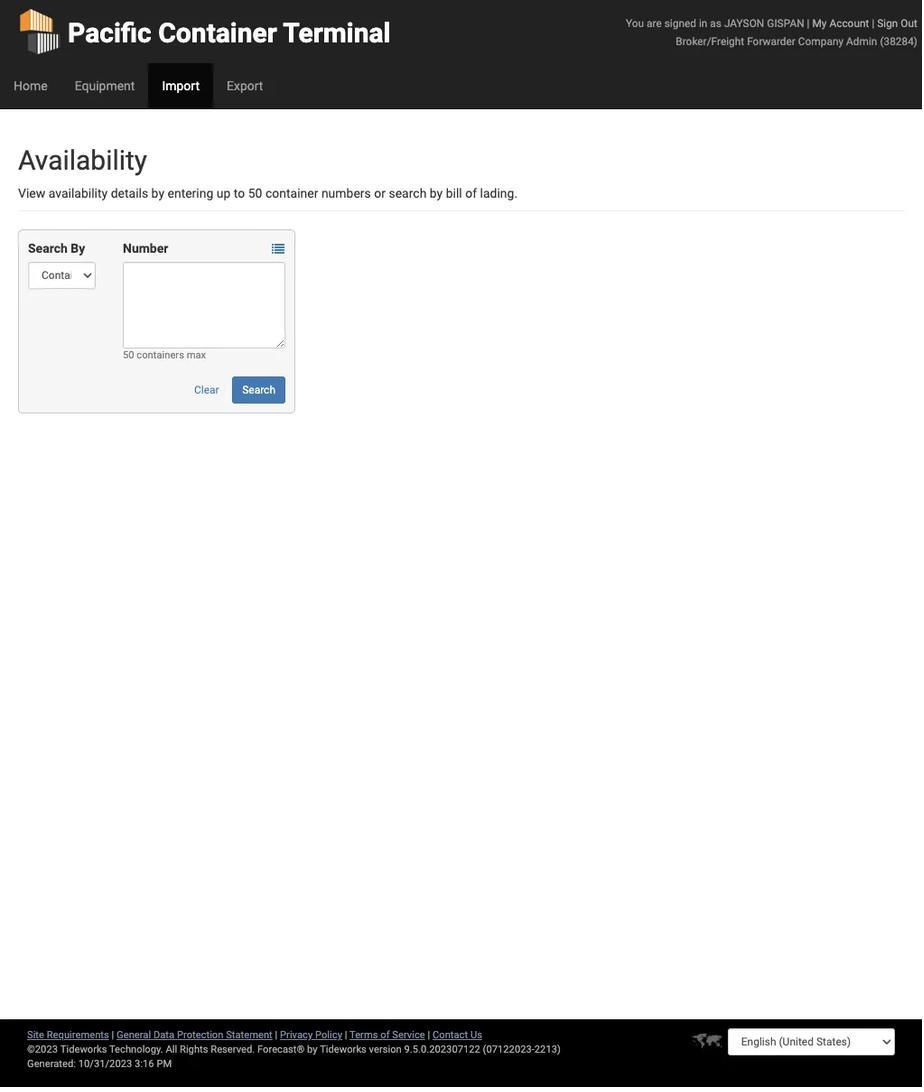 Task type: vqa. For each thing, say whether or not it's contained in the screenshot.
Number
yes



Task type: locate. For each thing, give the bounding box(es) containing it.
equipment button
[[61, 63, 149, 108]]

numbers
[[321, 186, 371, 201]]

(07122023-
[[483, 1044, 535, 1056]]

privacy
[[280, 1030, 313, 1042]]

search for search by
[[28, 241, 68, 256]]

50
[[248, 186, 262, 201], [123, 350, 134, 361]]

tideworks
[[320, 1044, 367, 1056]]

1 vertical spatial of
[[381, 1030, 390, 1042]]

you are signed in as jayson gispan | my account | sign out broker/freight forwarder company admin (38284)
[[626, 17, 918, 48]]

to
[[234, 186, 245, 201]]

by down privacy policy link
[[307, 1044, 318, 1056]]

9.5.0.202307122
[[404, 1044, 480, 1056]]

policy
[[315, 1030, 342, 1042]]

by right the details
[[151, 186, 164, 201]]

| up forecast®
[[275, 1030, 278, 1042]]

1 horizontal spatial by
[[307, 1044, 318, 1056]]

3:16
[[135, 1059, 154, 1070]]

1 horizontal spatial search
[[242, 384, 276, 397]]

0 vertical spatial of
[[465, 186, 477, 201]]

sign out link
[[877, 17, 918, 30]]

search for search
[[242, 384, 276, 397]]

0 horizontal spatial search
[[28, 241, 68, 256]]

0 vertical spatial 50
[[248, 186, 262, 201]]

generated:
[[27, 1059, 76, 1070]]

privacy policy link
[[280, 1030, 342, 1042]]

| up the "9.5.0.202307122"
[[428, 1030, 430, 1042]]

lading.
[[480, 186, 518, 201]]

0 horizontal spatial by
[[151, 186, 164, 201]]

protection
[[177, 1030, 224, 1042]]

number
[[123, 241, 168, 256]]

of up version
[[381, 1030, 390, 1042]]

bill
[[446, 186, 462, 201]]

us
[[471, 1030, 482, 1042]]

clear
[[194, 384, 219, 397]]

pacific
[[68, 17, 152, 49]]

search
[[28, 241, 68, 256], [242, 384, 276, 397]]

containers
[[137, 350, 184, 361]]

home button
[[0, 63, 61, 108]]

|
[[807, 17, 810, 30], [872, 17, 875, 30], [112, 1030, 114, 1042], [275, 1030, 278, 1042], [345, 1030, 347, 1042], [428, 1030, 430, 1042]]

out
[[901, 17, 918, 30]]

of
[[465, 186, 477, 201], [381, 1030, 390, 1042]]

import
[[162, 79, 200, 93]]

terms of service link
[[350, 1030, 425, 1042]]

10/31/2023
[[78, 1059, 132, 1070]]

account
[[830, 17, 869, 30]]

2213)
[[535, 1044, 561, 1056]]

0 horizontal spatial 50
[[123, 350, 134, 361]]

search left by
[[28, 241, 68, 256]]

all
[[166, 1044, 177, 1056]]

import button
[[149, 63, 213, 108]]

statement
[[226, 1030, 273, 1042]]

jayson
[[724, 17, 765, 30]]

1 horizontal spatial of
[[465, 186, 477, 201]]

you
[[626, 17, 644, 30]]

home
[[14, 79, 48, 93]]

©2023 tideworks
[[27, 1044, 107, 1056]]

0 vertical spatial search
[[28, 241, 68, 256]]

0 horizontal spatial of
[[381, 1030, 390, 1042]]

by
[[151, 186, 164, 201], [430, 186, 443, 201], [307, 1044, 318, 1056]]

signed
[[665, 17, 696, 30]]

details
[[111, 186, 148, 201]]

50 left containers
[[123, 350, 134, 361]]

availability
[[18, 145, 147, 176]]

| left sign
[[872, 17, 875, 30]]

by left bill
[[430, 186, 443, 201]]

general
[[117, 1030, 151, 1042]]

1 vertical spatial search
[[242, 384, 276, 397]]

50 right to
[[248, 186, 262, 201]]

terminal
[[283, 17, 391, 49]]

of right bill
[[465, 186, 477, 201]]

search inside button
[[242, 384, 276, 397]]

requirements
[[47, 1030, 109, 1042]]

search right clear at the left of the page
[[242, 384, 276, 397]]

contact us link
[[433, 1030, 482, 1042]]

forwarder
[[747, 35, 796, 48]]

| left general
[[112, 1030, 114, 1042]]

search button
[[232, 377, 285, 404]]



Task type: describe. For each thing, give the bounding box(es) containing it.
as
[[710, 17, 722, 30]]

are
[[647, 17, 662, 30]]

| left my
[[807, 17, 810, 30]]

up
[[217, 186, 231, 201]]

terms
[[350, 1030, 378, 1042]]

(38284)
[[880, 35, 918, 48]]

broker/freight
[[676, 35, 745, 48]]

Number text field
[[123, 262, 285, 349]]

container
[[265, 186, 318, 201]]

admin
[[846, 35, 878, 48]]

company
[[798, 35, 844, 48]]

pacific container terminal
[[68, 17, 391, 49]]

view availability details by entering up to 50 container numbers or search by bill of lading.
[[18, 186, 518, 201]]

1 vertical spatial 50
[[123, 350, 134, 361]]

50 containers max
[[123, 350, 206, 361]]

availability
[[49, 186, 108, 201]]

clear button
[[184, 377, 229, 404]]

technology.
[[109, 1044, 163, 1056]]

search
[[389, 186, 427, 201]]

pacific container terminal link
[[18, 0, 391, 63]]

export button
[[213, 63, 277, 108]]

site
[[27, 1030, 44, 1042]]

contact
[[433, 1030, 468, 1042]]

entering
[[168, 186, 214, 201]]

reserved.
[[211, 1044, 255, 1056]]

service
[[392, 1030, 425, 1042]]

view
[[18, 186, 45, 201]]

general data protection statement link
[[117, 1030, 273, 1042]]

sign
[[877, 17, 898, 30]]

by inside site requirements | general data protection statement | privacy policy | terms of service | contact us ©2023 tideworks technology. all rights reserved. forecast® by tideworks version 9.5.0.202307122 (07122023-2213) generated: 10/31/2023 3:16 pm
[[307, 1044, 318, 1056]]

site requirements link
[[27, 1030, 109, 1042]]

or
[[374, 186, 386, 201]]

rights
[[180, 1044, 208, 1056]]

export
[[227, 79, 263, 93]]

| up tideworks on the left bottom of page
[[345, 1030, 347, 1042]]

data
[[153, 1030, 174, 1042]]

in
[[699, 17, 708, 30]]

forecast®
[[257, 1044, 305, 1056]]

version
[[369, 1044, 402, 1056]]

pm
[[157, 1059, 172, 1070]]

2 horizontal spatial by
[[430, 186, 443, 201]]

show list image
[[272, 243, 285, 256]]

my
[[813, 17, 827, 30]]

container
[[158, 17, 277, 49]]

equipment
[[75, 79, 135, 93]]

search by
[[28, 241, 85, 256]]

gispan
[[767, 17, 805, 30]]

by
[[71, 241, 85, 256]]

max
[[187, 350, 206, 361]]

my account link
[[813, 17, 869, 30]]

1 horizontal spatial 50
[[248, 186, 262, 201]]

of inside site requirements | general data protection statement | privacy policy | terms of service | contact us ©2023 tideworks technology. all rights reserved. forecast® by tideworks version 9.5.0.202307122 (07122023-2213) generated: 10/31/2023 3:16 pm
[[381, 1030, 390, 1042]]

site requirements | general data protection statement | privacy policy | terms of service | contact us ©2023 tideworks technology. all rights reserved. forecast® by tideworks version 9.5.0.202307122 (07122023-2213) generated: 10/31/2023 3:16 pm
[[27, 1030, 561, 1070]]



